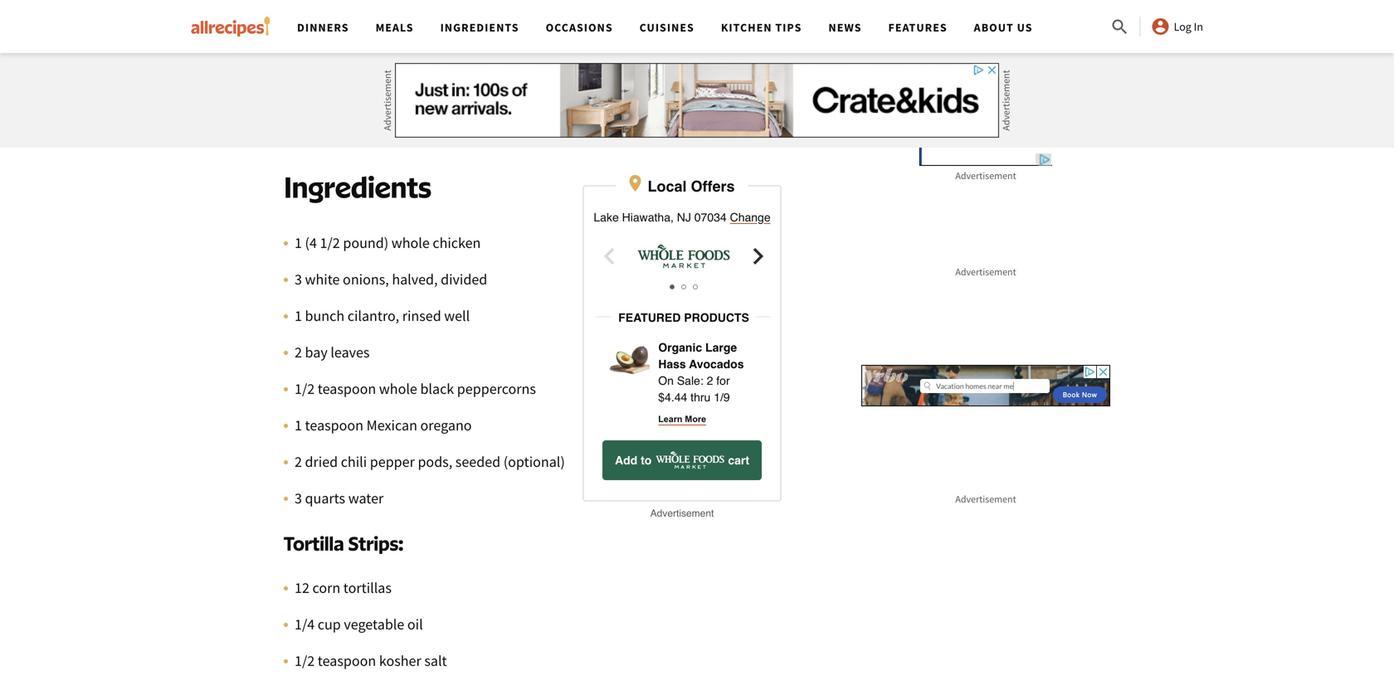 Task type: locate. For each thing, give the bounding box(es) containing it.
home image
[[191, 17, 271, 37]]

occasions link
[[546, 20, 613, 35]]

3
[[295, 270, 302, 289], [295, 489, 302, 508]]

occasions
[[546, 20, 613, 35]]

either
[[284, 48, 321, 66]]

2 vertical spatial 1/2
[[295, 652, 315, 671]]

1/2 right (4
[[320, 234, 340, 252]]

1 left (4
[[295, 234, 302, 252]]

teaspoon down 1/4 cup vegetable oil
[[318, 652, 376, 671]]

dinners link
[[297, 20, 349, 35]]

featured
[[619, 311, 681, 325]]

1 vertical spatial ingredients
[[284, 169, 432, 205]]

1 vertical spatial 1/2
[[295, 380, 315, 398]]

1 a from the left
[[395, 48, 402, 66]]

cuisines
[[640, 20, 695, 35]]

2
[[295, 343, 302, 362], [707, 374, 714, 388], [295, 453, 302, 471]]

vegetable
[[344, 616, 405, 634]]

organic
[[659, 341, 703, 354]]

and right latest
[[458, 107, 482, 126]]

log in
[[1174, 19, 1204, 34]]

the
[[397, 107, 418, 126]]

2 3 from the top
[[295, 489, 302, 508]]

water
[[348, 489, 384, 508]]

kitchen tips link
[[721, 20, 802, 35]]

navigation
[[284, 0, 1110, 53]]

hope
[[653, 48, 685, 66]]

tips
[[776, 20, 802, 35]]

teaspoon
[[318, 380, 376, 398], [305, 416, 364, 435], [318, 652, 376, 671]]

2 left the for
[[707, 374, 714, 388]]

chicken down ingredients link
[[473, 48, 522, 66]]

1 horizontal spatial ingredients
[[441, 20, 519, 35]]

halved,
[[392, 270, 438, 289]]

is
[[382, 48, 392, 66]]

0 vertical spatial 3
[[295, 270, 302, 289]]

2 left dried
[[295, 453, 302, 471]]

1 vertical spatial 3
[[295, 489, 302, 508]]

really
[[596, 48, 630, 66]]

3 left "quarts"
[[295, 489, 302, 508]]

07034
[[695, 211, 727, 224]]

0 vertical spatial and
[[562, 48, 586, 66]]

chef john link
[[619, 107, 682, 126]]

1 3 from the top
[[295, 270, 302, 289]]

0 vertical spatial 2
[[295, 343, 302, 362]]

more
[[685, 415, 707, 425]]

try
[[374, 107, 394, 126]]

whole foods market logo image
[[626, 240, 742, 273]]

1 left the bunch at the left of page
[[295, 307, 302, 325]]

1 vertical spatial and
[[458, 107, 482, 126]]

1 down 2 bay leaves
[[295, 416, 302, 435]]

change
[[730, 211, 771, 224]]

thru
[[691, 391, 711, 404]]

salt
[[425, 652, 447, 671]]

advertisement region
[[920, 0, 1053, 166], [395, 63, 1000, 138], [862, 282, 1111, 490]]

ingredients up list
[[441, 20, 519, 35]]

1 horizontal spatial and
[[562, 48, 586, 66]]

log
[[1174, 19, 1192, 34]]

local offers
[[648, 178, 735, 195]]

offer for organic large hass avocados image
[[606, 339, 651, 382]]

teaspoon up dried
[[305, 416, 364, 435]]

news link
[[829, 20, 862, 35]]

teaspoon down leaves
[[318, 380, 376, 398]]

0 horizontal spatial a
[[395, 48, 402, 66]]

rinsed
[[402, 307, 441, 325]]

1 bunch cilantro, rinsed well
[[295, 307, 470, 325]]

black
[[420, 380, 454, 398]]

$4.44
[[659, 391, 688, 404]]

it
[[742, 48, 751, 66]]

(4
[[305, 234, 317, 252]]

add to
[[615, 454, 652, 467]]

soon.
[[284, 71, 318, 90]]

chicken inside either way, this is a bucket-list chicken soup, and i really do hope you give it a try soon. enjoy!
[[473, 48, 522, 66]]

2 dried chili pepper pods, seeded (optional)
[[295, 453, 565, 471]]

2 1 from the top
[[295, 307, 302, 325]]

0 vertical spatial chicken
[[473, 48, 522, 66]]

peppercorns
[[457, 380, 536, 398]]

whole up mexican
[[379, 380, 417, 398]]

3 1 from the top
[[295, 416, 302, 435]]

on
[[659, 374, 674, 388]]

and
[[562, 48, 586, 66], [458, 107, 482, 126]]

0 horizontal spatial ingredients
[[284, 169, 432, 205]]

add
[[615, 454, 638, 467]]

3 left white
[[295, 270, 302, 289]]

teaspoon for whole black
[[318, 380, 376, 398]]

chicken
[[473, 48, 522, 66], [433, 234, 481, 252]]

1 vertical spatial 2
[[707, 374, 714, 388]]

greatest
[[485, 107, 536, 126]]

2 for 2 bay leaves
[[295, 343, 302, 362]]

a right it
[[754, 48, 761, 66]]

nj
[[677, 211, 691, 224]]

oregano
[[421, 416, 472, 435]]

features
[[889, 20, 948, 35]]

0 vertical spatial 1
[[295, 234, 302, 252]]

1 1 from the top
[[295, 234, 302, 252]]

3 white onions, halved, divided
[[295, 270, 488, 289]]

kitchen
[[721, 20, 773, 35]]

whole up halved,
[[392, 234, 430, 252]]

1/4
[[295, 616, 315, 634]]

chef
[[619, 107, 648, 126]]

advertisement
[[651, 508, 714, 520]]

chili
[[341, 453, 367, 471]]

ingredients up pound)
[[284, 169, 432, 205]]

0 vertical spatial teaspoon
[[318, 380, 376, 398]]

ingredients
[[441, 20, 519, 35], [284, 169, 432, 205]]

1 horizontal spatial a
[[754, 48, 761, 66]]

1 vertical spatial 1
[[295, 307, 302, 325]]

divided
[[441, 270, 488, 289]]

bunch
[[305, 307, 345, 325]]

log in link
[[1151, 17, 1204, 37]]

a right the is
[[395, 48, 402, 66]]

2 left bay
[[295, 343, 302, 362]]

1 vertical spatial whole
[[379, 380, 417, 398]]

search image
[[1110, 17, 1130, 37]]

enjoy!
[[321, 71, 360, 90]]

bucket-
[[405, 48, 452, 66]]

2 for 2 dried chili pepper pods, seeded (optional)
[[295, 453, 302, 471]]

1 vertical spatial teaspoon
[[305, 416, 364, 435]]

organic large hass avocados
[[659, 341, 744, 371]]

for
[[717, 374, 730, 388]]

1/2 down 1/4 at the bottom of the page
[[295, 652, 315, 671]]

onions,
[[343, 270, 389, 289]]

2 vertical spatial 2
[[295, 453, 302, 471]]

offers
[[691, 178, 735, 195]]

dried
[[305, 453, 338, 471]]

account image
[[1151, 17, 1171, 37]]

kitchen tips
[[721, 20, 802, 35]]

latest
[[421, 107, 455, 126]]

chicken up divided
[[433, 234, 481, 252]]

1/2 down bay
[[295, 380, 315, 398]]

and left i
[[562, 48, 586, 66]]

from
[[586, 107, 616, 126]]

give
[[714, 48, 739, 66]]

:
[[368, 107, 371, 126]]

12
[[295, 579, 310, 598]]

2 vertical spatial 1
[[295, 416, 302, 435]]

do
[[633, 48, 650, 66]]



Task type: describe. For each thing, give the bounding box(es) containing it.
oil
[[408, 616, 423, 634]]

12 corn tortillas
[[295, 579, 392, 598]]

leaves
[[331, 343, 370, 362]]

0 vertical spatial 1/2
[[320, 234, 340, 252]]

3 for 3 quarts water
[[295, 489, 302, 508]]

1 for 1 (4 1/2 pound) whole chicken
[[295, 234, 302, 252]]

1/9
[[714, 391, 730, 404]]

tortilla strips:
[[284, 532, 404, 556]]

corn
[[313, 579, 341, 598]]

3 quarts water
[[295, 489, 384, 508]]

this
[[356, 48, 379, 66]]

local
[[648, 178, 687, 195]]

learn more
[[659, 415, 707, 425]]

news
[[829, 20, 862, 35]]

avocados
[[689, 358, 744, 371]]

logo image
[[655, 448, 725, 473]]

to
[[641, 454, 652, 467]]

try
[[764, 48, 782, 66]]

1/2 for 1/2 teaspoon whole black peppercorns
[[295, 380, 315, 398]]

cup
[[318, 616, 341, 634]]

meals
[[376, 20, 414, 35]]

recipes
[[539, 107, 584, 126]]

features link
[[889, 20, 948, 35]]

kosher
[[379, 652, 422, 671]]

0 vertical spatial whole
[[392, 234, 430, 252]]

3 for 3 white onions, halved, divided
[[295, 270, 302, 289]]

1 (4 1/2 pound) whole chicken
[[295, 234, 481, 252]]

cart
[[728, 454, 750, 467]]

0 vertical spatial ingredients
[[441, 20, 519, 35]]

2 a from the left
[[754, 48, 761, 66]]

navigation containing dinners
[[284, 0, 1110, 53]]

meals link
[[376, 20, 414, 35]]

you
[[688, 48, 711, 66]]

tortillas
[[344, 579, 392, 598]]

mexican
[[367, 416, 418, 435]]

2 vertical spatial teaspoon
[[318, 652, 376, 671]]

1/4 cup vegetable oil
[[295, 616, 423, 634]]

hass
[[659, 358, 686, 371]]

ingredients link
[[441, 20, 519, 35]]

2 inside on sale: 2 for $4.44 thru 1/9
[[707, 374, 714, 388]]

products
[[684, 311, 750, 325]]

1/2 teaspoon kosher salt
[[295, 652, 447, 671]]

lake
[[594, 211, 619, 224]]

pepper
[[370, 453, 415, 471]]

1/2 for 1/2 teaspoon kosher salt
[[295, 652, 315, 671]]

either way, this is a bucket-list chicken soup, and i really do hope you give it a try soon. enjoy!
[[284, 48, 782, 90]]

1 for 1 teaspoon mexican oregano
[[295, 416, 302, 435]]

2 bay leaves
[[295, 343, 370, 362]]

on sale: 2 for $4.44 thru 1/9
[[659, 374, 730, 404]]

about
[[974, 20, 1014, 35]]

1 for 1 bunch cilantro, rinsed well
[[295, 307, 302, 325]]

learn
[[659, 415, 683, 425]]

quarts
[[305, 489, 345, 508]]

1 vertical spatial chicken
[[433, 234, 481, 252]]

way,
[[324, 48, 353, 66]]

about us link
[[974, 20, 1033, 35]]

and inside either way, this is a bucket-list chicken soup, and i really do hope you give it a try soon. enjoy!
[[562, 48, 586, 66]]

1/2 teaspoon whole black peppercorns
[[295, 380, 536, 398]]

pods,
[[418, 453, 453, 471]]

white
[[305, 270, 340, 289]]

john
[[651, 107, 682, 126]]

tortilla
[[284, 532, 344, 556]]

(optional)
[[504, 453, 565, 471]]

large
[[706, 341, 737, 354]]

cilantro,
[[348, 307, 399, 325]]

hiawatha,
[[622, 211, 674, 224]]

teaspoon for mexican
[[305, 416, 364, 435]]

list
[[452, 48, 471, 66]]

us
[[1018, 20, 1033, 35]]

cuisines link
[[640, 20, 695, 35]]

bay
[[305, 343, 328, 362]]

lake hiawatha, nj 07034 change
[[594, 211, 771, 224]]

dinners
[[297, 20, 349, 35]]

0 horizontal spatial and
[[458, 107, 482, 126]]

well
[[444, 307, 470, 325]]

sale:
[[677, 374, 704, 388]]

about us
[[974, 20, 1033, 35]]

!
[[682, 107, 687, 126]]



Task type: vqa. For each thing, say whether or not it's contained in the screenshot.
search ICON
yes



